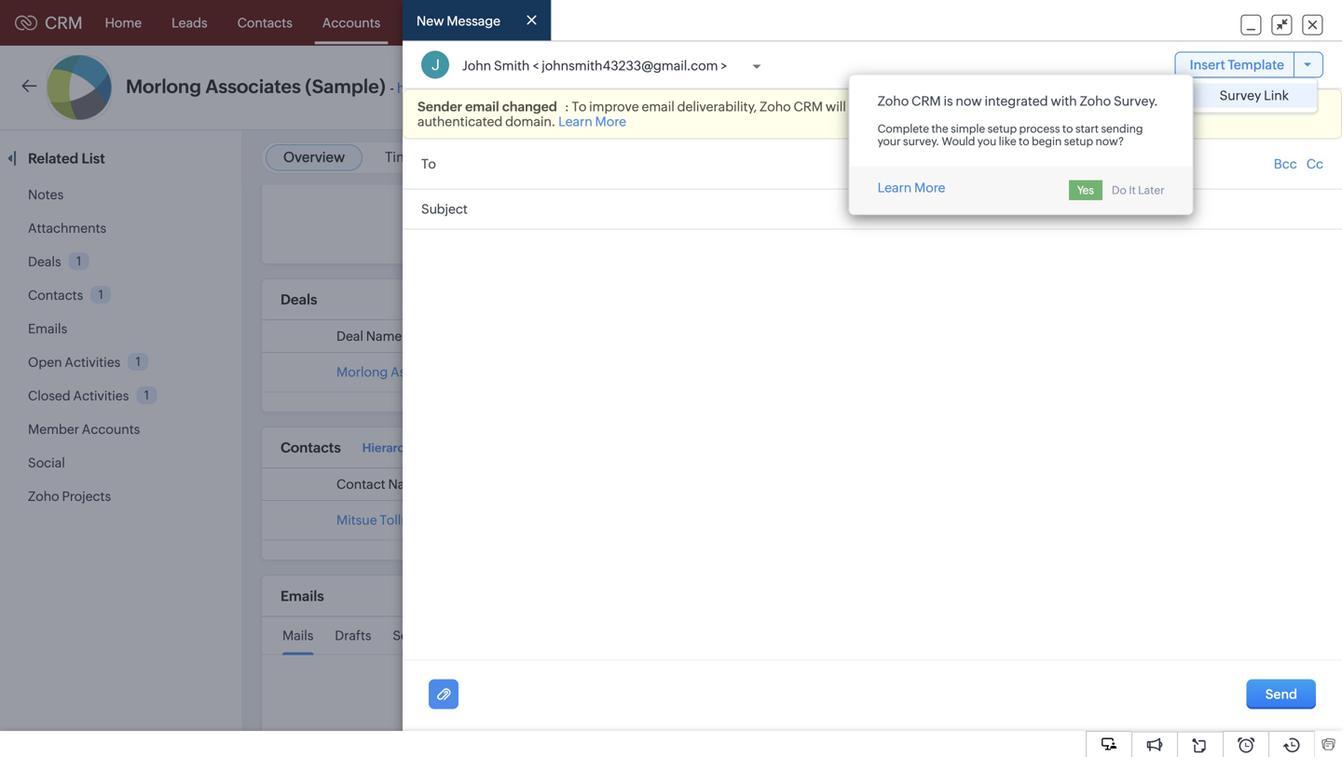 Task type: locate. For each thing, give the bounding box(es) containing it.
1 vertical spatial sending
[[1101, 122, 1143, 135]]

associates down leads link
[[205, 76, 301, 97]]

crm left is
[[912, 94, 941, 108]]

0 horizontal spatial sending
[[885, 99, 934, 114]]

contacts right leads link
[[237, 15, 293, 30]]

: right 'changed' on the left top of page
[[565, 99, 572, 114]]

learn right domain.
[[558, 114, 593, 129]]

1 horizontal spatial contacts link
[[222, 0, 307, 45]]

1 horizontal spatial associates
[[391, 365, 456, 380]]

1 vertical spatial morlong
[[337, 365, 388, 380]]

list
[[82, 151, 105, 167]]

crm left the will
[[794, 99, 823, 114]]

1 horizontal spatial sending
[[1101, 122, 1143, 135]]

insert template button
[[1175, 52, 1324, 78]]

0 horizontal spatial associates
[[205, 76, 301, 97]]

send
[[1036, 80, 1068, 95], [1266, 687, 1298, 702]]

emails up mails
[[281, 589, 324, 605]]

overview link
[[283, 149, 345, 165]]

0 horizontal spatial email
[[465, 99, 499, 114]]

associates for morlong associates
[[391, 365, 456, 380]]

contacts link up emails link
[[28, 288, 83, 303]]

next record image
[[1300, 82, 1313, 94]]

1 down attachments
[[76, 254, 81, 268]]

morlong
[[126, 76, 201, 97], [337, 365, 388, 380]]

start
[[1076, 122, 1099, 135]]

survey.
[[1114, 94, 1158, 108]]

domain.
[[505, 114, 556, 129]]

:
[[565, 99, 572, 114], [1218, 156, 1222, 170]]

to improve email deliverability, zoho crm will avoid sending emails from public email addresses and use our own authenticated domain.
[[418, 99, 1249, 129]]

associates for morlong associates (sample) - http://morlongassociates.com/
[[205, 76, 301, 97]]

deliverability,
[[677, 99, 757, 114]]

activities up closed activities
[[65, 355, 120, 370]]

to down "authenticated"
[[421, 156, 436, 171]]

0 horizontal spatial (sample)
[[305, 76, 386, 97]]

to left the improve
[[572, 99, 587, 114]]

(sample) left -
[[305, 76, 386, 97]]

email right the improve
[[642, 99, 675, 114]]

name right 'deal'
[[366, 329, 402, 344]]

related
[[28, 151, 78, 167]]

: left the 108
[[1218, 156, 1222, 170]]

1 horizontal spatial setup
[[1064, 135, 1094, 148]]

(sample) right tollner
[[424, 513, 478, 528]]

0 horizontal spatial emails
[[28, 322, 67, 337]]

Subject text field
[[403, 190, 1342, 229]]

1 horizontal spatial learn more
[[878, 180, 946, 195]]

2 horizontal spatial email
[[1050, 99, 1083, 114]]

0 vertical spatial name
[[366, 329, 402, 344]]

simple
[[951, 122, 986, 135]]

deals link left tasks
[[396, 0, 459, 45]]

(sample) for associates
[[305, 76, 386, 97]]

0 vertical spatial associates
[[205, 76, 301, 97]]

send button
[[1247, 680, 1316, 710]]

0 vertical spatial send
[[1036, 80, 1068, 95]]

contacts link right leads
[[222, 0, 307, 45]]

open activities
[[28, 355, 120, 370]]

tollner
[[380, 513, 421, 528]]

1 vertical spatial send
[[1266, 687, 1298, 702]]

to
[[1063, 122, 1073, 135], [1019, 135, 1030, 148]]

1 for closed activities
[[144, 389, 149, 403]]

crm
[[45, 13, 83, 32], [912, 94, 941, 108], [794, 99, 823, 114]]

zoho right deliverability,
[[760, 99, 791, 114]]

sending
[[885, 99, 934, 114], [1101, 122, 1143, 135]]

survey.
[[903, 135, 940, 148]]

and
[[1150, 99, 1173, 114]]

activities up member accounts link
[[73, 389, 129, 404]]

0 horizontal spatial learn
[[558, 114, 593, 129]]

zoho up complete
[[878, 94, 909, 108]]

do
[[1112, 184, 1127, 197]]

learn more down the john smith < johnsmith43233@gmail.com > on the top of the page
[[558, 114, 626, 129]]

insert template
[[1190, 57, 1285, 72]]

0 vertical spatial contacts
[[237, 15, 293, 30]]

0 horizontal spatial learn more link
[[558, 114, 626, 129]]

social link
[[28, 456, 65, 471]]

0 vertical spatial more
[[595, 114, 626, 129]]

more down survey.
[[915, 180, 946, 195]]

0 vertical spatial deals
[[410, 15, 444, 30]]

it
[[1129, 184, 1136, 197]]

0 vertical spatial sending
[[885, 99, 934, 114]]

sending up complete
[[885, 99, 934, 114]]

to right like
[[1019, 135, 1030, 148]]

1 horizontal spatial (sample)
[[424, 513, 478, 528]]

emails up open at the top left
[[28, 322, 67, 337]]

0 horizontal spatial :
[[565, 99, 572, 114]]

0 horizontal spatial morlong
[[126, 76, 201, 97]]

integrated
[[985, 94, 1048, 108]]

to
[[572, 99, 587, 114], [421, 156, 436, 171]]

0 horizontal spatial send
[[1036, 80, 1068, 95]]

1
[[76, 254, 81, 268], [98, 288, 103, 302], [136, 355, 141, 369], [144, 389, 149, 403]]

1 horizontal spatial learn
[[878, 180, 912, 195]]

to inside to improve email deliverability, zoho crm will avoid sending emails from public email addresses and use our own authenticated domain.
[[572, 99, 587, 114]]

to for to improve email deliverability, zoho crm will avoid sending emails from public email addresses and use our own authenticated domain.
[[572, 99, 587, 114]]

1 vertical spatial accounts
[[82, 422, 140, 437]]

1 up open activities
[[98, 288, 103, 302]]

None button
[[1069, 180, 1103, 200]]

hierarchy
[[362, 442, 419, 456]]

0 vertical spatial activities
[[65, 355, 120, 370]]

contacts up emails link
[[28, 288, 83, 303]]

1 horizontal spatial accounts
[[322, 15, 381, 30]]

0 vertical spatial contacts link
[[222, 0, 307, 45]]

name
[[366, 329, 402, 344], [388, 477, 424, 492]]

1 horizontal spatial crm
[[794, 99, 823, 114]]

morlong associates link
[[337, 365, 456, 380]]

0 vertical spatial (sample)
[[305, 76, 386, 97]]

morlong down leads link
[[126, 76, 201, 97]]

1 horizontal spatial emails
[[281, 589, 324, 605]]

deals link down attachments
[[28, 254, 61, 269]]

learn more link down survey.
[[878, 180, 946, 195]]

0 vertical spatial morlong
[[126, 76, 201, 97]]

overview
[[283, 149, 345, 165]]

1 horizontal spatial learn more link
[[878, 180, 946, 195]]

accounts
[[322, 15, 381, 30], [82, 422, 140, 437]]

1 horizontal spatial send
[[1266, 687, 1298, 702]]

morlong associates
[[337, 365, 456, 380]]

attachments
[[28, 221, 106, 236]]

associates down deal name link
[[391, 365, 456, 380]]

contacts up "contact"
[[281, 440, 341, 456]]

1 vertical spatial activities
[[73, 389, 129, 404]]

0 horizontal spatial deals
[[28, 254, 61, 269]]

zoho crm is now integrated with zoho survey.
[[878, 94, 1158, 108]]

1 horizontal spatial email
[[642, 99, 675, 114]]

view
[[421, 442, 449, 456]]

member accounts
[[28, 422, 140, 437]]

0 horizontal spatial setup
[[988, 122, 1017, 135]]

0 horizontal spatial learn more
[[558, 114, 626, 129]]

the
[[932, 122, 949, 135]]

1 vertical spatial contacts link
[[28, 288, 83, 303]]

1 right open activities link
[[136, 355, 141, 369]]

now?
[[1096, 135, 1124, 148]]

send for send
[[1266, 687, 1298, 702]]

setup left now?
[[1064, 135, 1094, 148]]

previous record image
[[1270, 82, 1278, 94]]

no attachment
[[732, 212, 825, 227]]

to for to
[[421, 156, 436, 171]]

0 horizontal spatial to
[[421, 156, 436, 171]]

zoho
[[878, 94, 909, 108], [1080, 94, 1111, 108], [760, 99, 791, 114], [28, 489, 59, 504]]

0 vertical spatial learn more link
[[558, 114, 626, 129]]

1 horizontal spatial to
[[572, 99, 587, 114]]

learn more down survey.
[[878, 180, 946, 195]]

leads
[[172, 15, 208, 30]]

1 vertical spatial (sample)
[[424, 513, 478, 528]]

learn more link
[[558, 114, 626, 129], [878, 180, 946, 195]]

1 right closed activities link
[[144, 389, 149, 403]]

email down http://morlongassociates.com/ link
[[465, 99, 499, 114]]

sending down addresses on the top of page
[[1101, 122, 1143, 135]]

0 vertical spatial emails
[[28, 322, 67, 337]]

with
[[1051, 94, 1077, 108]]

1 vertical spatial associates
[[391, 365, 456, 380]]

1 vertical spatial :
[[1218, 156, 1222, 170]]

0 horizontal spatial deals link
[[28, 254, 61, 269]]

1 vertical spatial learn more
[[878, 180, 946, 195]]

send inside button
[[1036, 80, 1068, 95]]

accounts down closed activities
[[82, 422, 140, 437]]

crm right logo
[[45, 13, 83, 32]]

accounts link
[[307, 0, 396, 45]]

zoho down the social
[[28, 489, 59, 504]]

emails link
[[28, 322, 67, 337]]

complete the simple setup process to start sending your survey. would you like to begin setup now?
[[878, 122, 1143, 148]]

setup down from
[[988, 122, 1017, 135]]

learn down your
[[878, 180, 912, 195]]

email
[[465, 99, 499, 114], [642, 99, 675, 114], [1050, 99, 1083, 114]]

later
[[1138, 184, 1165, 197]]

use
[[1176, 99, 1197, 114]]

now
[[956, 94, 982, 108]]

morlong associates (sample) - http://morlongassociates.com/
[[126, 76, 601, 97]]

projects
[[62, 489, 111, 504]]

1 horizontal spatial deals
[[281, 292, 317, 308]]

zoho inside to improve email deliverability, zoho crm will avoid sending emails from public email addresses and use our own authenticated domain.
[[760, 99, 791, 114]]

accounts up morlong associates (sample) - http://morlongassociates.com/
[[322, 15, 381, 30]]

email down send email
[[1050, 99, 1083, 114]]

morlong down deal name link
[[337, 365, 388, 380]]

mails
[[282, 629, 314, 644]]

0 vertical spatial to
[[572, 99, 587, 114]]

you
[[978, 135, 997, 148]]

logo image
[[15, 15, 37, 30]]

deals
[[410, 15, 444, 30], [28, 254, 61, 269], [281, 292, 317, 308]]

deal name link
[[337, 329, 402, 344]]

1 vertical spatial to
[[421, 156, 436, 171]]

1 horizontal spatial morlong
[[337, 365, 388, 380]]

0 vertical spatial deals link
[[396, 0, 459, 45]]

to left start
[[1063, 122, 1073, 135]]

2 horizontal spatial crm
[[912, 94, 941, 108]]

template
[[1228, 57, 1285, 72]]

contact name link
[[337, 477, 424, 492]]

mitsue
[[337, 513, 377, 528]]

public
[[1010, 99, 1048, 114]]

send inside 'button'
[[1266, 687, 1298, 702]]

associates
[[205, 76, 301, 97], [391, 365, 456, 380]]

name up 'mitsue tollner (sample)'
[[388, 477, 424, 492]]

learn
[[558, 114, 593, 129], [878, 180, 912, 195]]

contacts link
[[222, 0, 307, 45], [28, 288, 83, 303]]

1 email from the left
[[465, 99, 499, 114]]

(sample)
[[305, 76, 386, 97], [424, 513, 478, 528]]

1 vertical spatial more
[[915, 180, 946, 195]]

member accounts link
[[28, 422, 140, 437]]

morlong for morlong associates (sample) - http://morlongassociates.com/
[[126, 76, 201, 97]]

2 horizontal spatial deals
[[410, 15, 444, 30]]

0 vertical spatial accounts
[[322, 15, 381, 30]]

>
[[721, 58, 728, 73]]

deals link
[[396, 0, 459, 45], [28, 254, 61, 269]]

more
[[595, 114, 626, 129], [915, 180, 946, 195]]

more down john smith < johnsmith43233@gmail.com > field
[[595, 114, 626, 129]]

mitsue tollner (sample) link
[[337, 513, 478, 528]]

1 vertical spatial name
[[388, 477, 424, 492]]

learn more link down the john smith < johnsmith43233@gmail.com > on the top of the page
[[558, 114, 626, 129]]



Task type: vqa. For each thing, say whether or not it's contained in the screenshot.
start
yes



Task type: describe. For each thing, give the bounding box(es) containing it.
our
[[1200, 99, 1220, 114]]

john smith < johnsmith43233@gmail.com >
[[462, 58, 728, 73]]

contact
[[337, 477, 386, 492]]

activities for open activities
[[65, 355, 120, 370]]

ago
[[1284, 156, 1305, 170]]

home link
[[90, 0, 157, 45]]

is
[[944, 94, 953, 108]]

addresses
[[1086, 99, 1147, 114]]

from
[[978, 99, 1007, 114]]

closed activities
[[28, 389, 129, 404]]

1 horizontal spatial to
[[1063, 122, 1073, 135]]

cc
[[1307, 156, 1324, 171]]

sender
[[418, 99, 462, 114]]

message
[[447, 13, 501, 28]]

last update : 108 day(s) ago
[[1149, 156, 1305, 170]]

survey link
[[1220, 88, 1289, 103]]

update
[[1174, 156, 1216, 170]]

emails
[[936, 99, 975, 114]]

1 vertical spatial learn
[[878, 180, 912, 195]]

sending inside to improve email deliverability, zoho crm will avoid sending emails from public email addresses and use our own authenticated domain.
[[885, 99, 934, 114]]

new message
[[417, 13, 501, 28]]

link
[[1264, 88, 1289, 103]]

0 horizontal spatial to
[[1019, 135, 1030, 148]]

1 vertical spatial learn more link
[[878, 180, 946, 195]]

meetings
[[536, 15, 593, 30]]

day(s)
[[1248, 156, 1281, 170]]

1 horizontal spatial deals link
[[396, 0, 459, 45]]

timeline link
[[385, 149, 440, 165]]

meetings link
[[521, 0, 608, 45]]

home
[[105, 15, 142, 30]]

will
[[826, 99, 846, 114]]

1 vertical spatial contacts
[[28, 288, 83, 303]]

attachment
[[752, 212, 825, 227]]

2 vertical spatial deals
[[281, 292, 317, 308]]

improve
[[589, 99, 639, 114]]

contact name
[[337, 477, 424, 492]]

0 horizontal spatial crm
[[45, 13, 83, 32]]

hierarchy view link
[[362, 437, 449, 460]]

1 for open activities
[[136, 355, 141, 369]]

send for send email
[[1036, 80, 1068, 95]]

0 horizontal spatial contacts link
[[28, 288, 83, 303]]

send email
[[1036, 80, 1105, 95]]

1 for deals
[[76, 254, 81, 268]]

complete
[[878, 122, 929, 135]]

notes link
[[28, 187, 64, 202]]

(sample) for tollner
[[424, 513, 478, 528]]

own
[[1223, 99, 1249, 114]]

108
[[1225, 156, 1245, 170]]

social
[[28, 456, 65, 471]]

2 email from the left
[[642, 99, 675, 114]]

sending inside complete the simple setup process to start sending your survey. would you like to begin setup now?
[[1101, 122, 1143, 135]]

tasks link
[[459, 0, 521, 45]]

accounts inside accounts link
[[322, 15, 381, 30]]

email
[[1071, 80, 1105, 95]]

0 vertical spatial learn more
[[558, 114, 626, 129]]

2 vertical spatial contacts
[[281, 440, 341, 456]]

scheduled
[[393, 629, 458, 644]]

zoho up start
[[1080, 94, 1111, 108]]

0 vertical spatial :
[[565, 99, 572, 114]]

do it later
[[1112, 184, 1165, 197]]

crm link
[[15, 13, 83, 32]]

1 vertical spatial deals link
[[28, 254, 61, 269]]

name for contact name
[[388, 477, 424, 492]]

tasks
[[473, 15, 506, 30]]

3 email from the left
[[1050, 99, 1083, 114]]

notes
[[28, 187, 64, 202]]

begin
[[1032, 135, 1062, 148]]

changed
[[502, 99, 557, 114]]

insert
[[1190, 57, 1226, 72]]

timeline
[[385, 149, 440, 165]]

0 horizontal spatial accounts
[[82, 422, 140, 437]]

drafts
[[335, 629, 371, 644]]

send email button
[[1018, 73, 1123, 103]]

johnsmith43233@gmail.com
[[542, 58, 718, 73]]

crm inside to improve email deliverability, zoho crm will avoid sending emails from public email addresses and use our own authenticated domain.
[[794, 99, 823, 114]]

leads link
[[157, 0, 222, 45]]

http://morlongassociates.com/
[[397, 80, 601, 96]]

related list
[[28, 151, 108, 167]]

<
[[532, 58, 539, 73]]

0 horizontal spatial more
[[595, 114, 626, 129]]

authenticated
[[418, 114, 503, 129]]

1 horizontal spatial more
[[915, 180, 946, 195]]

-
[[390, 80, 394, 96]]

open activities link
[[28, 355, 120, 370]]

John Smith < johnsmith43233@gmail.com > field
[[461, 55, 761, 74]]

deal name
[[337, 329, 402, 344]]

hierarchy view
[[362, 442, 449, 456]]

closed activities link
[[28, 389, 129, 404]]

morlong for morlong associates
[[337, 365, 388, 380]]

zoho projects link
[[28, 489, 111, 504]]

1 for contacts
[[98, 288, 103, 302]]

0 vertical spatial learn
[[558, 114, 593, 129]]

no
[[732, 212, 750, 227]]

bcc
[[1274, 156, 1297, 171]]

would
[[942, 135, 975, 148]]

last
[[1149, 156, 1172, 170]]

1 vertical spatial deals
[[28, 254, 61, 269]]

zoho projects
[[28, 489, 111, 504]]

activities for closed activities
[[73, 389, 129, 404]]

name for deal name
[[366, 329, 402, 344]]

deal
[[337, 329, 364, 344]]

your
[[878, 135, 901, 148]]

like
[[999, 135, 1017, 148]]

1 horizontal spatial :
[[1218, 156, 1222, 170]]

1 vertical spatial emails
[[281, 589, 324, 605]]



